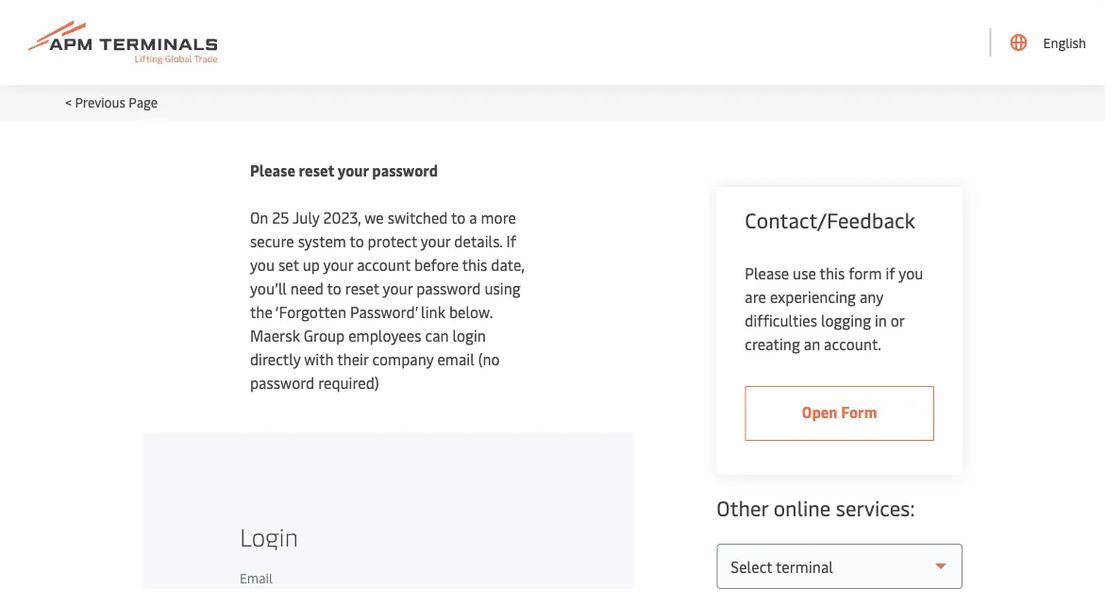 Task type: describe. For each thing, give the bounding box(es) containing it.
switched
[[388, 207, 448, 228]]

group
[[304, 325, 345, 346]]

in
[[875, 310, 887, 330]]

this inside please use this form if you are experiencing any difficulties logging in or creating an account.
[[820, 263, 845, 283]]

on 25 july 2023, we switched to a more secure system to protect your details. if you set up your account before this date, you'll need to reset your password using the 'forgotten password' link below. maersk group employees can login directly with their company email (no password required)
[[250, 207, 525, 393]]

you inside the on 25 july 2023, we switched to a more secure system to protect your details. if you set up your account before this date, you'll need to reset your password using the 'forgotten password' link below. maersk group employees can login directly with their company email (no password required)
[[250, 254, 275, 275]]

open form
[[802, 402, 878, 422]]

system
[[298, 231, 346, 251]]

we
[[365, 207, 384, 228]]

password'
[[350, 302, 418, 322]]

other online services:
[[717, 494, 915, 522]]

details.
[[454, 231, 503, 251]]

login
[[453, 325, 486, 346]]

'forgotten
[[275, 302, 347, 322]]

july
[[293, 207, 320, 228]]

2023,
[[323, 207, 361, 228]]

more
[[481, 207, 516, 228]]

please use this form if you are experiencing any difficulties logging in or creating an account.
[[745, 263, 924, 354]]

below.
[[449, 302, 493, 322]]

need
[[291, 278, 324, 298]]

0 vertical spatial reset
[[299, 160, 335, 180]]

form
[[841, 402, 878, 422]]

any
[[860, 287, 884, 307]]

a
[[470, 207, 477, 228]]

employees
[[349, 325, 422, 346]]

0 horizontal spatial to
[[327, 278, 342, 298]]

your up before at top
[[421, 231, 451, 251]]

0 vertical spatial password
[[372, 160, 438, 180]]

protect
[[368, 231, 417, 251]]

required)
[[318, 372, 379, 393]]

< previous page
[[65, 93, 158, 111]]

reset inside the on 25 july 2023, we switched to a more secure system to protect your details. if you set up your account before this date, you'll need to reset your password using the 'forgotten password' link below. maersk group employees can login directly with their company email (no password required)
[[345, 278, 380, 298]]

please for please reset your password
[[250, 160, 296, 180]]

online
[[774, 494, 831, 522]]

directly
[[250, 349, 301, 369]]

2 vertical spatial password
[[250, 372, 315, 393]]

creating
[[745, 334, 801, 354]]

services:
[[836, 494, 915, 522]]

date,
[[491, 254, 525, 275]]

previous page link
[[75, 93, 158, 111]]

before
[[415, 254, 459, 275]]

up
[[303, 254, 320, 275]]



Task type: vqa. For each thing, say whether or not it's contained in the screenshot.
login
yes



Task type: locate. For each thing, give the bounding box(es) containing it.
secure
[[250, 231, 294, 251]]

25
[[272, 207, 289, 228]]

please up the 25
[[250, 160, 296, 180]]

your down the account
[[383, 278, 413, 298]]

this inside the on 25 july 2023, we switched to a more secure system to protect your details. if you set up your account before this date, you'll need to reset your password using the 'forgotten password' link below. maersk group employees can login directly with their company email (no password required)
[[462, 254, 488, 275]]

account
[[357, 254, 411, 275]]

logging
[[821, 310, 872, 330]]

open form link
[[745, 386, 935, 441]]

please inside please use this form if you are experiencing any difficulties logging in or creating an account.
[[745, 263, 789, 283]]

company
[[372, 349, 434, 369]]

if
[[886, 263, 896, 283]]

to right need at the left of page
[[327, 278, 342, 298]]

are
[[745, 287, 767, 307]]

please for please use this form if you are experiencing any difficulties logging in or creating an account.
[[745, 263, 789, 283]]

the
[[250, 302, 273, 322]]

maersk
[[250, 325, 300, 346]]

with
[[304, 349, 334, 369]]

1 horizontal spatial reset
[[345, 278, 380, 298]]

1 vertical spatial please
[[745, 263, 789, 283]]

this down 'details.'
[[462, 254, 488, 275]]

open
[[802, 402, 838, 422]]

using
[[485, 278, 521, 298]]

0 vertical spatial please
[[250, 160, 296, 180]]

1 horizontal spatial please
[[745, 263, 789, 283]]

experiencing
[[770, 287, 856, 307]]

difficulties
[[745, 310, 818, 330]]

this
[[462, 254, 488, 275], [820, 263, 845, 283]]

other
[[717, 494, 769, 522]]

0 horizontal spatial please
[[250, 160, 296, 180]]

please up are
[[745, 263, 789, 283]]

to left "a"
[[451, 207, 466, 228]]

page
[[129, 93, 158, 111]]

set
[[278, 254, 299, 275]]

(no
[[478, 349, 500, 369]]

to
[[451, 207, 466, 228], [350, 231, 364, 251], [327, 278, 342, 298]]

your up 2023,
[[338, 160, 369, 180]]

password down directly
[[250, 372, 315, 393]]

can
[[425, 325, 449, 346]]

you inside please use this form if you are experiencing any difficulties logging in or creating an account.
[[899, 263, 924, 283]]

reset
[[299, 160, 335, 180], [345, 278, 380, 298]]

2 vertical spatial to
[[327, 278, 342, 298]]

1 vertical spatial to
[[350, 231, 364, 251]]

password down before at top
[[417, 278, 481, 298]]

if
[[507, 231, 517, 251]]

previous
[[75, 93, 126, 111]]

0 horizontal spatial you
[[250, 254, 275, 275]]

this right use
[[820, 263, 845, 283]]

password up switched
[[372, 160, 438, 180]]

1 vertical spatial reset
[[345, 278, 380, 298]]

password
[[372, 160, 438, 180], [417, 278, 481, 298], [250, 372, 315, 393]]

an
[[804, 334, 821, 354]]

reset up july at the top of page
[[299, 160, 335, 180]]

1 horizontal spatial to
[[350, 231, 364, 251]]

<
[[65, 93, 72, 111]]

reset up password'
[[345, 278, 380, 298]]

you right if
[[899, 263, 924, 283]]

you
[[250, 254, 275, 275], [899, 263, 924, 283]]

please reset your password
[[250, 160, 438, 180]]

english button
[[1011, 0, 1087, 85]]

account.
[[824, 334, 882, 354]]

0 horizontal spatial this
[[462, 254, 488, 275]]

their
[[337, 349, 369, 369]]

email
[[438, 349, 475, 369]]

0 horizontal spatial reset
[[299, 160, 335, 180]]

your
[[338, 160, 369, 180], [421, 231, 451, 251], [323, 254, 353, 275], [383, 278, 413, 298]]

contact/feedback
[[745, 206, 916, 234]]

2 horizontal spatial to
[[451, 207, 466, 228]]

your right up
[[323, 254, 353, 275]]

form
[[849, 263, 882, 283]]

please
[[250, 160, 296, 180], [745, 263, 789, 283]]

0 vertical spatial to
[[451, 207, 466, 228]]

you'll
[[250, 278, 287, 298]]

or
[[891, 310, 905, 330]]

1 horizontal spatial you
[[899, 263, 924, 283]]

1 horizontal spatial this
[[820, 263, 845, 283]]

english
[[1044, 34, 1087, 51]]

you up you'll
[[250, 254, 275, 275]]

1 vertical spatial password
[[417, 278, 481, 298]]

to down 2023,
[[350, 231, 364, 251]]

use
[[793, 263, 817, 283]]

link
[[421, 302, 446, 322]]

on
[[250, 207, 268, 228]]



